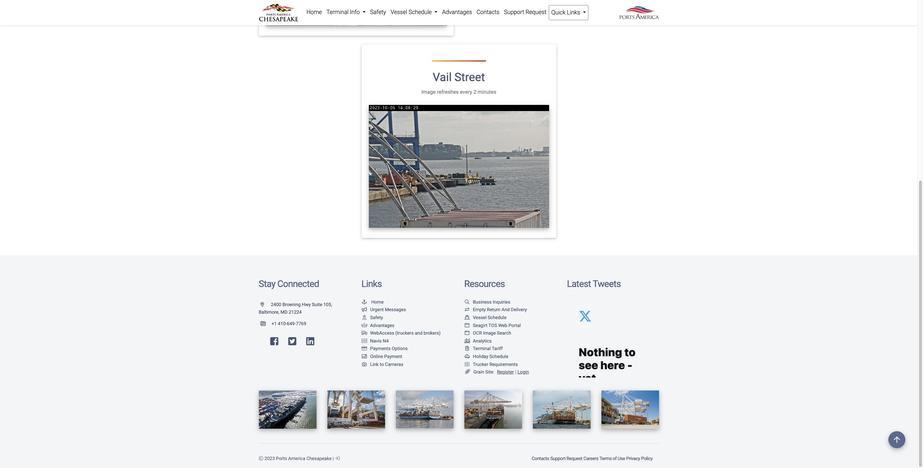 Task type: vqa. For each thing, say whether or not it's contained in the screenshot.
Return on the bottom right
yes



Task type: describe. For each thing, give the bounding box(es) containing it.
web
[[498, 323, 507, 328]]

business inquiries link
[[464, 299, 510, 305]]

holiday schedule
[[473, 354, 508, 359]]

analytics link
[[464, 338, 492, 344]]

browser image for ocr
[[464, 331, 470, 336]]

container storage image
[[361, 339, 367, 343]]

business
[[473, 299, 492, 305]]

105,
[[323, 302, 332, 307]]

urgent messages link
[[361, 307, 406, 312]]

sign in image
[[335, 457, 340, 461]]

bells image
[[464, 354, 470, 359]]

0 horizontal spatial support request link
[[502, 5, 549, 19]]

empty return and delivery link
[[464, 307, 527, 312]]

seagirt
[[473, 323, 488, 328]]

truck container image
[[361, 331, 367, 336]]

street
[[455, 70, 485, 84]]

webaccess (truckers and brokers)
[[370, 330, 441, 336]]

terminal tariff
[[473, 346, 503, 351]]

trucker
[[473, 362, 488, 367]]

ports
[[276, 456, 287, 461]]

2400 broening hwy suite 105, baltimore, md 21224 link
[[259, 302, 332, 315]]

seagirt tos web portal
[[473, 323, 521, 328]]

0 vertical spatial schedule
[[409, 9, 432, 16]]

0 horizontal spatial image
[[421, 89, 436, 95]]

careers link
[[583, 452, 599, 465]]

link to cameras link
[[361, 362, 403, 367]]

0 vertical spatial |
[[515, 369, 516, 375]]

user hard hat image
[[361, 315, 367, 320]]

safety link for the terminal info "link"
[[368, 5, 388, 19]]

1 vertical spatial contacts link
[[531, 452, 550, 465]]

navis n4
[[370, 338, 389, 344]]

quick
[[551, 9, 566, 16]]

list alt image
[[464, 362, 470, 367]]

credit card image
[[361, 347, 367, 351]]

contacts for contacts support request careers terms of use privacy policy
[[532, 456, 549, 461]]

suite
[[312, 302, 322, 307]]

online
[[370, 354, 383, 359]]

image refreshes every 2 minutes
[[421, 89, 496, 95]]

2 safety from the top
[[370, 315, 383, 320]]

410-
[[278, 321, 287, 326]]

file invoice image
[[464, 347, 470, 351]]

analytics
[[473, 338, 492, 344]]

terminal info link
[[324, 5, 368, 19]]

register
[[497, 369, 514, 375]]

ocr image search
[[473, 330, 511, 336]]

1 horizontal spatial request
[[567, 456, 582, 461]]

terminal info
[[326, 9, 361, 16]]

chesapeake
[[306, 456, 332, 461]]

quick links
[[551, 9, 582, 16]]

ocr image search link
[[464, 330, 511, 336]]

0 vertical spatial home
[[306, 9, 322, 16]]

0 horizontal spatial support
[[504, 9, 524, 16]]

login
[[518, 369, 529, 375]]

terminal for terminal tariff
[[473, 346, 491, 351]]

seagirt tos web portal link
[[464, 323, 521, 328]]

careers
[[584, 456, 598, 461]]

business inquiries
[[473, 299, 510, 305]]

terminal for terminal info
[[326, 9, 349, 16]]

home link for the terminal info "link"
[[304, 5, 324, 19]]

options
[[392, 346, 408, 351]]

0 vertical spatial contacts link
[[474, 5, 502, 19]]

0 vertical spatial vessel
[[391, 9, 407, 16]]

refreshes
[[437, 89, 459, 95]]

anchor image
[[361, 300, 367, 305]]

delivery
[[511, 307, 527, 312]]

schedule for the right "vessel schedule" link
[[488, 315, 507, 320]]

linkedin image
[[306, 337, 314, 346]]

1 horizontal spatial advantages link
[[440, 5, 474, 19]]

1 horizontal spatial links
[[567, 9, 580, 16]]

0 horizontal spatial vessel schedule link
[[388, 5, 440, 19]]

support request
[[504, 9, 546, 16]]

trucker requirements
[[473, 362, 518, 367]]

every
[[460, 89, 472, 95]]

latest tweets
[[567, 278, 621, 289]]

webaccess
[[370, 330, 394, 336]]

0 vertical spatial vessel schedule
[[391, 9, 433, 16]]

home link for urgent messages link
[[361, 299, 384, 305]]

camera image
[[361, 362, 367, 367]]

1 horizontal spatial vessel schedule
[[473, 315, 507, 320]]

online payment
[[370, 354, 402, 359]]

messages
[[385, 307, 406, 312]]

payments
[[370, 346, 391, 351]]

to
[[380, 362, 384, 367]]

0 horizontal spatial links
[[361, 278, 382, 289]]

stay
[[259, 278, 275, 289]]

urgent messages
[[370, 307, 406, 312]]

wheat image
[[464, 369, 471, 375]]

america
[[288, 456, 305, 461]]

connected
[[277, 278, 319, 289]]

empty return and delivery
[[473, 307, 527, 312]]

tos
[[489, 323, 497, 328]]

hwy
[[302, 302, 311, 307]]

payments options link
[[361, 346, 408, 351]]

empty
[[473, 307, 486, 312]]

use
[[618, 456, 625, 461]]

n4
[[383, 338, 389, 344]]

copyright image
[[259, 457, 263, 461]]

and
[[502, 307, 510, 312]]

login link
[[518, 369, 529, 375]]

online payment link
[[361, 354, 402, 359]]

vail
[[433, 70, 452, 84]]

1 vertical spatial image
[[483, 330, 496, 336]]

site:
[[485, 369, 494, 375]]

facebook square image
[[270, 337, 278, 346]]



Task type: locate. For each thing, give the bounding box(es) containing it.
info
[[350, 9, 360, 16]]

2400
[[271, 302, 281, 307]]

links
[[567, 9, 580, 16], [361, 278, 382, 289]]

21224
[[289, 309, 302, 315]]

0 vertical spatial terminal
[[326, 9, 349, 16]]

navis n4 link
[[361, 338, 389, 344]]

safety
[[370, 9, 386, 16], [370, 315, 383, 320]]

minutes
[[478, 89, 496, 95]]

browser image inside ocr image search link
[[464, 331, 470, 336]]

+1
[[271, 321, 277, 326]]

0 vertical spatial support request link
[[502, 5, 549, 19]]

1 horizontal spatial home link
[[361, 299, 384, 305]]

1 vertical spatial home link
[[361, 299, 384, 305]]

1 vertical spatial safety link
[[361, 315, 383, 320]]

home link left terminal info
[[304, 5, 324, 19]]

649-
[[287, 321, 296, 326]]

advantages inside advantages 'link'
[[442, 9, 472, 16]]

quick links link
[[549, 5, 589, 20]]

2
[[474, 89, 476, 95]]

1 vertical spatial |
[[333, 456, 334, 461]]

latest
[[567, 278, 591, 289]]

home
[[306, 9, 322, 16], [371, 299, 384, 305]]

contacts support request careers terms of use privacy policy
[[532, 456, 653, 461]]

1 vertical spatial terminal
[[473, 346, 491, 351]]

0 horizontal spatial vessel
[[391, 9, 407, 16]]

grain
[[473, 369, 484, 375]]

ship image
[[464, 315, 470, 320]]

go to top image
[[889, 431, 905, 448]]

webaccess (truckers and brokers) link
[[361, 330, 441, 336]]

browser image up analytics image
[[464, 331, 470, 336]]

2 browser image from the top
[[464, 331, 470, 336]]

|
[[515, 369, 516, 375], [333, 456, 334, 461]]

0 horizontal spatial home link
[[304, 5, 324, 19]]

1 vertical spatial links
[[361, 278, 382, 289]]

1 vertical spatial vessel schedule link
[[464, 315, 507, 320]]

support request link left careers in the bottom right of the page
[[550, 452, 583, 465]]

1 horizontal spatial contacts
[[532, 456, 549, 461]]

exchange image
[[464, 308, 470, 312]]

+1 410-649-7769
[[271, 321, 306, 326]]

1 vertical spatial support request link
[[550, 452, 583, 465]]

| left sign in icon
[[333, 456, 334, 461]]

1 horizontal spatial support
[[550, 456, 566, 461]]

terminal tariff link
[[464, 346, 503, 351]]

0 vertical spatial live image image
[[266, 0, 446, 26]]

1 vertical spatial vessel schedule
[[473, 315, 507, 320]]

1 horizontal spatial contacts link
[[531, 452, 550, 465]]

brokers)
[[424, 330, 441, 336]]

hand receiving image
[[361, 323, 367, 328]]

| left login
[[515, 369, 516, 375]]

browser image for seagirt
[[464, 323, 470, 328]]

home link up urgent
[[361, 299, 384, 305]]

0 horizontal spatial advantages
[[370, 323, 394, 328]]

home left terminal info
[[306, 9, 322, 16]]

request left quick
[[526, 9, 546, 16]]

links right quick
[[567, 9, 580, 16]]

1 vertical spatial support
[[550, 456, 566, 461]]

1 horizontal spatial terminal
[[473, 346, 491, 351]]

payment
[[384, 354, 402, 359]]

link
[[370, 362, 379, 367]]

privacy
[[626, 456, 640, 461]]

0 vertical spatial safety
[[370, 9, 386, 16]]

0 vertical spatial image
[[421, 89, 436, 95]]

stay connected
[[259, 278, 319, 289]]

terminal inside "link"
[[326, 9, 349, 16]]

0 vertical spatial request
[[526, 9, 546, 16]]

twitter square image
[[288, 337, 296, 346]]

support request link left quick
[[502, 5, 549, 19]]

1 vertical spatial browser image
[[464, 331, 470, 336]]

of
[[613, 456, 617, 461]]

0 vertical spatial home link
[[304, 5, 324, 19]]

0 vertical spatial advantages link
[[440, 5, 474, 19]]

cameras
[[385, 362, 403, 367]]

1 browser image from the top
[[464, 323, 470, 328]]

0 vertical spatial safety link
[[368, 5, 388, 19]]

safety right info
[[370, 9, 386, 16]]

safety down urgent
[[370, 315, 383, 320]]

+1 410-649-7769 link
[[259, 321, 306, 326]]

2023
[[264, 456, 275, 461]]

links up anchor image
[[361, 278, 382, 289]]

0 horizontal spatial contacts link
[[474, 5, 502, 19]]

1 vertical spatial schedule
[[488, 315, 507, 320]]

map marker alt image
[[261, 302, 270, 307]]

1 horizontal spatial advantages
[[442, 9, 472, 16]]

1 horizontal spatial home
[[371, 299, 384, 305]]

0 vertical spatial advantages
[[442, 9, 472, 16]]

0 vertical spatial support
[[504, 9, 524, 16]]

2400 broening hwy suite 105, baltimore, md 21224
[[259, 302, 332, 315]]

urgent
[[370, 307, 384, 312]]

1 vertical spatial request
[[567, 456, 582, 461]]

1 safety from the top
[[370, 9, 386, 16]]

link to cameras
[[370, 362, 403, 367]]

terminal
[[326, 9, 349, 16], [473, 346, 491, 351]]

2023 ports america chesapeake |
[[263, 456, 335, 461]]

resources
[[464, 278, 505, 289]]

home up urgent
[[371, 299, 384, 305]]

requirements
[[489, 362, 518, 367]]

0 horizontal spatial vessel schedule
[[391, 9, 433, 16]]

vail street
[[433, 70, 485, 84]]

vessel schedule link
[[388, 5, 440, 19], [464, 315, 507, 320]]

0 vertical spatial vessel schedule link
[[388, 5, 440, 19]]

1 vertical spatial live image image
[[369, 105, 549, 228]]

payments options
[[370, 346, 408, 351]]

0 horizontal spatial home
[[306, 9, 322, 16]]

1 horizontal spatial image
[[483, 330, 496, 336]]

contacts
[[477, 9, 499, 16], [532, 456, 549, 461]]

ocr
[[473, 330, 482, 336]]

advantages
[[442, 9, 472, 16], [370, 323, 394, 328]]

0 horizontal spatial advantages link
[[361, 323, 394, 328]]

1 horizontal spatial vessel
[[473, 315, 487, 320]]

0 horizontal spatial |
[[333, 456, 334, 461]]

analytics image
[[464, 339, 470, 343]]

(truckers
[[395, 330, 414, 336]]

holiday schedule link
[[464, 354, 508, 359]]

2 vertical spatial schedule
[[489, 354, 508, 359]]

0 vertical spatial browser image
[[464, 323, 470, 328]]

1 vertical spatial vessel
[[473, 315, 487, 320]]

phone office image
[[261, 322, 271, 326]]

support
[[504, 9, 524, 16], [550, 456, 566, 461]]

request
[[526, 9, 546, 16], [567, 456, 582, 461]]

1 vertical spatial advantages
[[370, 323, 394, 328]]

live image image
[[266, 0, 446, 26], [369, 105, 549, 228]]

safety link for urgent messages link
[[361, 315, 383, 320]]

image left refreshes
[[421, 89, 436, 95]]

0 vertical spatial contacts
[[477, 9, 499, 16]]

0 horizontal spatial request
[[526, 9, 546, 16]]

1 vertical spatial home
[[371, 299, 384, 305]]

contacts for contacts
[[477, 9, 499, 16]]

return
[[487, 307, 500, 312]]

1 horizontal spatial vessel schedule link
[[464, 315, 507, 320]]

7769
[[296, 321, 306, 326]]

policy
[[641, 456, 653, 461]]

browser image down ship icon
[[464, 323, 470, 328]]

browser image inside seagirt tos web portal link
[[464, 323, 470, 328]]

0 horizontal spatial contacts
[[477, 9, 499, 16]]

navis
[[370, 338, 382, 344]]

safety link down urgent
[[361, 315, 383, 320]]

0 horizontal spatial terminal
[[326, 9, 349, 16]]

request left careers in the bottom right of the page
[[567, 456, 582, 461]]

holiday
[[473, 354, 488, 359]]

grain site: register | login
[[473, 369, 529, 375]]

image
[[421, 89, 436, 95], [483, 330, 496, 336]]

search
[[497, 330, 511, 336]]

tweets
[[593, 278, 621, 289]]

home link
[[304, 5, 324, 19], [361, 299, 384, 305]]

credit card front image
[[361, 354, 367, 359]]

privacy policy link
[[626, 452, 653, 465]]

baltimore,
[[259, 309, 279, 315]]

search image
[[464, 300, 470, 305]]

trucker requirements link
[[464, 362, 518, 367]]

vessel
[[391, 9, 407, 16], [473, 315, 487, 320]]

1 horizontal spatial |
[[515, 369, 516, 375]]

1 vertical spatial contacts
[[532, 456, 549, 461]]

image down seagirt tos web portal link
[[483, 330, 496, 336]]

terminal down analytics
[[473, 346, 491, 351]]

safety link right info
[[368, 5, 388, 19]]

md
[[281, 309, 288, 315]]

schedule for holiday schedule link
[[489, 354, 508, 359]]

1 vertical spatial safety
[[370, 315, 383, 320]]

1 vertical spatial advantages link
[[361, 323, 394, 328]]

browser image
[[464, 323, 470, 328], [464, 331, 470, 336]]

safety link
[[368, 5, 388, 19], [361, 315, 383, 320]]

0 vertical spatial links
[[567, 9, 580, 16]]

tariff
[[492, 346, 503, 351]]

portal
[[509, 323, 521, 328]]

1 horizontal spatial support request link
[[550, 452, 583, 465]]

terminal left info
[[326, 9, 349, 16]]

bullhorn image
[[361, 308, 367, 312]]



